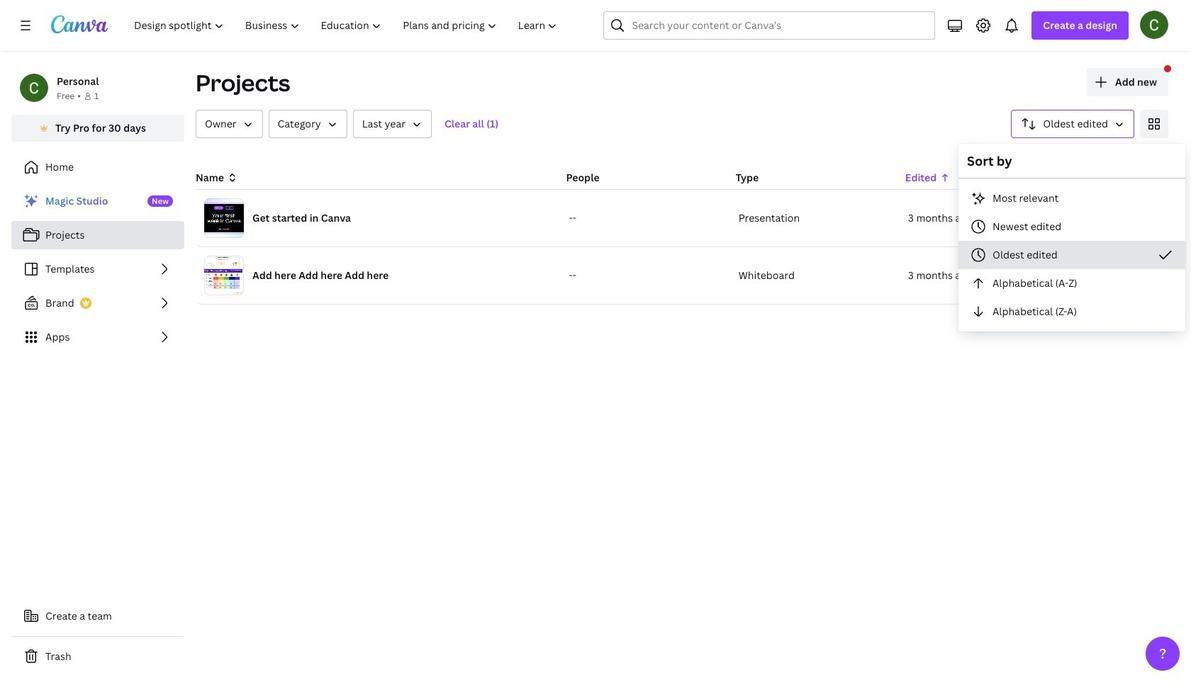 Task type: describe. For each thing, give the bounding box(es) containing it.
3 option from the top
[[959, 241, 1186, 269]]

5 option from the top
[[959, 298, 1186, 326]]

Date modified button
[[353, 110, 432, 138]]

christina overa image
[[1140, 11, 1169, 39]]

Category button
[[268, 110, 347, 138]]

sort by list box
[[959, 184, 1186, 326]]

top level navigation element
[[125, 11, 570, 40]]



Task type: vqa. For each thing, say whether or not it's contained in the screenshot.
Plan
no



Task type: locate. For each thing, give the bounding box(es) containing it.
Search search field
[[632, 12, 907, 39]]

2 option from the top
[[959, 213, 1186, 241]]

1 option from the top
[[959, 184, 1186, 213]]

4 option from the top
[[959, 269, 1186, 298]]

None search field
[[604, 11, 936, 40]]

list
[[11, 187, 184, 352]]

Sort by button
[[1011, 110, 1135, 138]]

option
[[959, 184, 1186, 213], [959, 213, 1186, 241], [959, 241, 1186, 269], [959, 269, 1186, 298], [959, 298, 1186, 326]]

Owner button
[[196, 110, 263, 138]]



